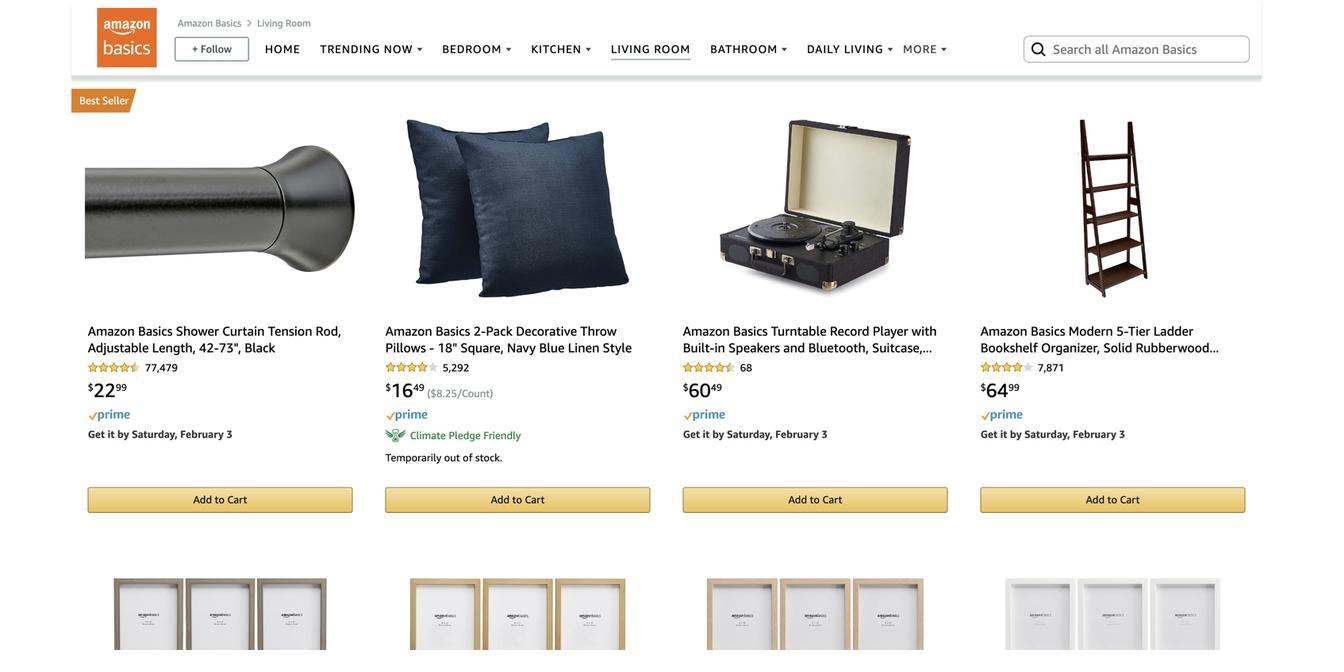 Task type: locate. For each thing, give the bounding box(es) containing it.
99 for 64
[[1009, 382, 1020, 393]]

1 it from the left
[[108, 429, 115, 441]]

$
[[88, 382, 93, 393], [385, 382, 391, 393], [683, 382, 689, 393], [981, 382, 986, 393], [430, 388, 437, 400]]

(
[[427, 388, 430, 400]]

2 horizontal spatial 3
[[1119, 429, 1125, 441]]

0 horizontal spatial february
[[180, 429, 224, 441]]

it for 64
[[1000, 429, 1007, 441]]

1 horizontal spatial 49
[[711, 382, 722, 393]]

1 3 from the left
[[226, 429, 233, 441]]

$ 16 49
[[385, 379, 425, 402]]

3 by from the left
[[1010, 429, 1022, 441]]

get down '60'
[[683, 429, 700, 441]]

3 february from the left
[[1073, 429, 1117, 441]]

get down 64
[[981, 429, 998, 441]]

3 get from the left
[[981, 429, 998, 441]]

living room link
[[257, 17, 311, 28]]

by
[[117, 429, 129, 441], [713, 429, 724, 441], [1010, 429, 1022, 441]]

49
[[413, 382, 425, 393], [711, 382, 722, 393]]

22
[[93, 379, 116, 402]]

$ inside $ 64 99
[[981, 382, 986, 393]]

2 it from the left
[[703, 429, 710, 441]]

3 3 from the left
[[1119, 429, 1125, 441]]

2 49 from the left
[[711, 382, 722, 393]]

2 horizontal spatial by
[[1010, 429, 1022, 441]]

get for 64
[[981, 429, 998, 441]]

amazon basics turntable record player with built-in speakers and bluetooth, suitcase, black image
[[719, 119, 912, 298]]

2 horizontal spatial it
[[1000, 429, 1007, 441]]

february
[[180, 429, 224, 441], [775, 429, 819, 441], [1073, 429, 1117, 441]]

amazon
[[178, 17, 213, 28]]

get it by saturday, february 3
[[88, 429, 233, 441], [683, 429, 828, 441], [981, 429, 1125, 441]]

1 get from the left
[[88, 429, 105, 441]]

by down $ 64 99
[[1010, 429, 1022, 441]]

get it by saturday, february 3 for 22
[[88, 429, 233, 441]]

$ inside $ 22 99
[[88, 382, 93, 393]]

2 horizontal spatial get
[[981, 429, 998, 441]]

saturday, down the 68
[[727, 429, 773, 441]]

best seller link
[[71, 89, 369, 113]]

0 horizontal spatial by
[[117, 429, 129, 441]]

get
[[88, 429, 105, 441], [683, 429, 700, 441], [981, 429, 998, 441]]

99 inside $ 64 99
[[1009, 382, 1020, 393]]

2 99 from the left
[[1009, 382, 1020, 393]]

0 horizontal spatial saturday,
[[132, 429, 178, 441]]

99
[[116, 382, 127, 393], [1009, 382, 1020, 393]]

$ for 16
[[385, 382, 391, 393]]

it for 60
[[703, 429, 710, 441]]

by down $ 22 99
[[117, 429, 129, 441]]

get down 22
[[88, 429, 105, 441]]

get it by saturday, february 3 down 7,871
[[981, 429, 1125, 441]]

temporarily
[[385, 452, 442, 464]]

3 it from the left
[[1000, 429, 1007, 441]]

0 horizontal spatial get it by saturday, february 3
[[88, 429, 233, 441]]

+ follow button
[[176, 38, 248, 60]]

2 get from the left
[[683, 429, 700, 441]]

3 saturday, from the left
[[1025, 429, 1070, 441]]

amazon basics rectangular photo picture frame, 8" x 10", pack of 5, white, 9.2 x 11.2 inches image
[[1005, 579, 1221, 651]]

.
[[443, 388, 445, 400]]

amazon basics 2-pack decorative throw pillows - 18" square, navy blue linen style image
[[406, 119, 629, 298]]

best seller
[[79, 95, 129, 107]]

99 for 22
[[116, 382, 127, 393]]

saturday, for 22
[[132, 429, 178, 441]]

49 inside $ 60 49
[[711, 382, 722, 393]]

16
[[391, 379, 413, 402]]

1 horizontal spatial it
[[703, 429, 710, 441]]

saturday,
[[132, 429, 178, 441], [727, 429, 773, 441], [1025, 429, 1070, 441]]

1 99 from the left
[[116, 382, 127, 393]]

99 inside $ 22 99
[[116, 382, 127, 393]]

pledge
[[449, 430, 481, 442]]

$ for 22
[[88, 382, 93, 393]]

amazon basics logo image
[[97, 8, 157, 67]]

0 horizontal spatial get
[[88, 429, 105, 441]]

1 get it by saturday, february 3 from the left
[[88, 429, 233, 441]]

1 horizontal spatial february
[[775, 429, 819, 441]]

49 inside $ 16 49
[[413, 382, 425, 393]]

1 horizontal spatial 3
[[822, 429, 828, 441]]

2 horizontal spatial get it by saturday, february 3
[[981, 429, 1125, 441]]

$ for 64
[[981, 382, 986, 393]]

3 for 60
[[822, 429, 828, 441]]

2 by from the left
[[713, 429, 724, 441]]

february for 60
[[775, 429, 819, 441]]

$ inside $ 16 49
[[385, 382, 391, 393]]

amazon basics link
[[178, 17, 241, 28]]

it
[[108, 429, 115, 441], [703, 429, 710, 441], [1000, 429, 1007, 441]]

amazon basics modern 5-tier ladder bookshelf organizer, solid rubberwood frame, espresso finish, 14 d x 24.8 w x 70.1 h in image
[[1078, 119, 1148, 298]]

amazon basics
[[178, 17, 241, 28]]

it down $ 60 49
[[703, 429, 710, 441]]

get it by saturday, february 3 down 77,479
[[88, 429, 233, 441]]

0 horizontal spatial 99
[[116, 382, 127, 393]]

get it by saturday, february 3 down the 68
[[683, 429, 828, 441]]

1 saturday, from the left
[[132, 429, 178, 441]]

0 horizontal spatial 49
[[413, 382, 425, 393]]

$ inside $ 60 49
[[683, 382, 689, 393]]

1 horizontal spatial 99
[[1009, 382, 1020, 393]]

it for 22
[[108, 429, 115, 441]]

2 horizontal spatial saturday,
[[1025, 429, 1070, 441]]

1 horizontal spatial saturday,
[[727, 429, 773, 441]]

2 saturday, from the left
[[727, 429, 773, 441]]

2 get it by saturday, february 3 from the left
[[683, 429, 828, 441]]

25
[[445, 388, 457, 400]]

search image
[[1029, 39, 1048, 59]]

0 horizontal spatial it
[[108, 429, 115, 441]]

0 horizontal spatial 3
[[226, 429, 233, 441]]

1 horizontal spatial get it by saturday, february 3
[[683, 429, 828, 441]]

1 horizontal spatial by
[[713, 429, 724, 441]]

saturday, down 7,871
[[1025, 429, 1070, 441]]

1 49 from the left
[[413, 382, 425, 393]]

saturday, down 77,479
[[132, 429, 178, 441]]

1 february from the left
[[180, 429, 224, 441]]

60
[[689, 379, 711, 402]]

2 february from the left
[[775, 429, 819, 441]]

77,479
[[145, 362, 178, 374]]

saturday, for 64
[[1025, 429, 1070, 441]]

3 get it by saturday, february 3 from the left
[[981, 429, 1125, 441]]

2 3 from the left
[[822, 429, 828, 441]]

3
[[226, 429, 233, 441], [822, 429, 828, 441], [1119, 429, 1125, 441]]

2 horizontal spatial february
[[1073, 429, 1117, 441]]

it down $ 22 99
[[108, 429, 115, 441]]

$ 64 99
[[981, 379, 1020, 402]]

1 horizontal spatial get
[[683, 429, 700, 441]]

by down $ 60 49
[[713, 429, 724, 441]]

it down $ 64 99
[[1000, 429, 1007, 441]]

1 by from the left
[[117, 429, 129, 441]]

basics
[[215, 17, 241, 28]]

seller
[[102, 95, 129, 107]]



Task type: describe. For each thing, give the bounding box(es) containing it.
$ for 60
[[683, 382, 689, 393]]

amazon basics rectangular photo picture frame, 8" x 10", pack of 5, gold, 9.2 x 11.2 inches image
[[410, 579, 626, 651]]

get for 60
[[683, 429, 700, 441]]

8
[[437, 388, 443, 400]]

best
[[79, 95, 100, 107]]

by for 60
[[713, 429, 724, 441]]

get it by saturday, february 3 for 64
[[981, 429, 1125, 441]]

room
[[286, 17, 311, 28]]

/
[[457, 388, 462, 400]]

5,292
[[443, 362, 469, 374]]

living room
[[257, 17, 311, 28]]

follow
[[201, 43, 232, 55]]

count
[[462, 388, 490, 400]]

3 for 22
[[226, 429, 233, 441]]

get it by saturday, february 3 for 60
[[683, 429, 828, 441]]

amazon basics rectangular photo picture frame, 8" x 10", product dimension (11.2 x 9.2 in) pack of 5, natural image
[[707, 579, 924, 651]]

of
[[463, 452, 473, 464]]

living
[[257, 17, 283, 28]]

climate pledge friendly
[[410, 430, 521, 442]]

+
[[192, 43, 198, 55]]

by for 22
[[117, 429, 129, 441]]

amazon basics rectangular photo picture frame, 8" x 10", pack of 5, barnwood, 11.2"l x 9.2"w image
[[114, 579, 327, 651]]

64
[[986, 379, 1009, 402]]

$ 22 99
[[88, 379, 127, 402]]

friendly
[[483, 430, 521, 442]]

$ 60 49
[[683, 379, 722, 402]]

( $ 8 . 25 / count )
[[427, 388, 493, 400]]

temporarily out of stock.
[[385, 452, 502, 464]]

49 for 60
[[711, 382, 722, 393]]

49 for 16
[[413, 382, 425, 393]]

february for 64
[[1073, 429, 1117, 441]]

climate
[[410, 430, 446, 442]]

amazon basics shower curtain tension rod, adjustable length, 42-73", black image
[[85, 145, 356, 272]]

by for 64
[[1010, 429, 1022, 441]]

stock.
[[475, 452, 502, 464]]

7,871
[[1038, 362, 1065, 374]]

+ follow
[[192, 43, 232, 55]]

saturday, for 60
[[727, 429, 773, 441]]

3 for 64
[[1119, 429, 1125, 441]]

)
[[490, 388, 493, 400]]

get for 22
[[88, 429, 105, 441]]

february for 22
[[180, 429, 224, 441]]

68
[[740, 362, 752, 374]]

Search all Amazon Basics search field
[[1053, 36, 1224, 62]]

out
[[444, 452, 460, 464]]



Task type: vqa. For each thing, say whether or not it's contained in the screenshot.
64
yes



